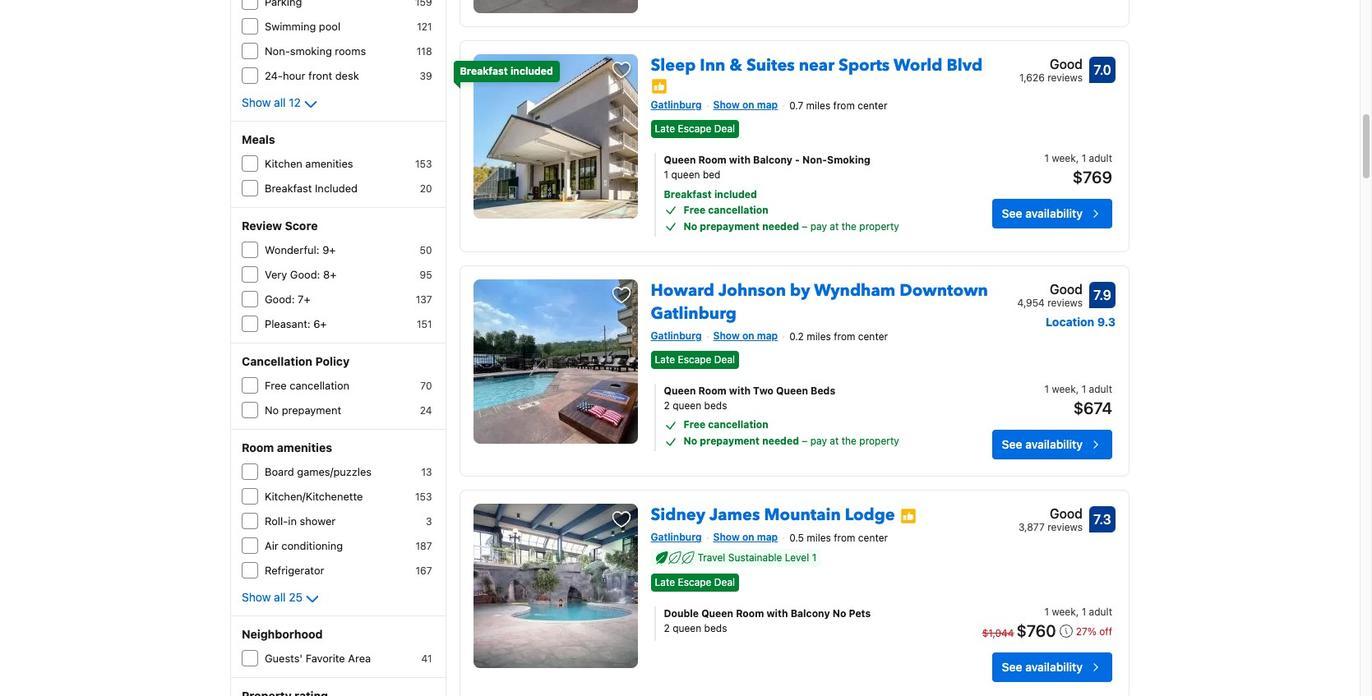 Task type: vqa. For each thing, say whether or not it's contained in the screenshot.
411
no



Task type: locate. For each thing, give the bounding box(es) containing it.
beds down queen room with two queen beds
[[704, 400, 727, 412]]

$674
[[1073, 399, 1112, 418]]

1 see availability from the top
[[1002, 207, 1083, 220]]

see availability link for sleep inn & suites near sports world blvd
[[992, 199, 1112, 229]]

center down lodge
[[858, 532, 888, 544]]

0 vertical spatial 2
[[664, 400, 670, 412]]

2 map from the top
[[757, 330, 778, 342]]

0 vertical spatial balcony
[[753, 154, 793, 166]]

3 availability from the top
[[1025, 661, 1083, 675]]

2 gatlinburg from the top
[[651, 303, 737, 325]]

1 all from the top
[[274, 95, 286, 109]]

1 week , 1 adult
[[1045, 606, 1112, 619]]

0 vertical spatial on
[[742, 99, 754, 111]]

on for &
[[742, 99, 754, 111]]

0 vertical spatial prepayment
[[700, 220, 760, 233]]

1 adult from the top
[[1089, 152, 1112, 165]]

1 deal from the top
[[714, 123, 735, 135]]

2 on from the top
[[742, 330, 754, 342]]

0 vertical spatial all
[[274, 95, 286, 109]]

property up lodge
[[859, 435, 899, 448]]

all inside 'dropdown button'
[[274, 590, 286, 604]]

off
[[1099, 626, 1112, 638]]

with for $769
[[729, 154, 751, 166]]

0 vertical spatial escape
[[678, 123, 712, 135]]

1 vertical spatial see availability
[[1002, 438, 1083, 452]]

2 vertical spatial cancellation
[[708, 419, 769, 431]]

1 vertical spatial show on map
[[713, 330, 778, 342]]

pets
[[849, 608, 871, 620]]

1 show on map from the top
[[713, 99, 778, 111]]

2 , from the top
[[1076, 383, 1079, 396]]

availability
[[1025, 207, 1083, 220], [1025, 438, 1083, 452], [1025, 661, 1083, 675]]

policy
[[315, 354, 350, 368]]

2 vertical spatial good element
[[1019, 504, 1083, 524]]

pleasant: 6+
[[265, 317, 327, 331]]

games/puzzles
[[297, 465, 372, 479]]

2 vertical spatial late escape deal
[[655, 577, 735, 589]]

with left the two
[[729, 385, 751, 397]]

deal for james
[[714, 577, 735, 589]]

2 all from the top
[[274, 590, 286, 604]]

sleep
[[651, 54, 696, 76]]

miles right 0.5
[[807, 532, 831, 544]]

1 on from the top
[[742, 99, 754, 111]]

1 vertical spatial reviews
[[1048, 297, 1083, 309]]

2 adult from the top
[[1089, 383, 1112, 396]]

from down howard johnson by wyndham downtown gatlinburg
[[834, 331, 855, 343]]

1 vertical spatial queen
[[673, 400, 702, 412]]

breakfast down bed
[[664, 188, 712, 201]]

adult inside 1 week , 1 adult $674
[[1089, 383, 1112, 396]]

availability down 1 week , 1 adult $769
[[1025, 207, 1083, 220]]

free cancellation down 1 queen bed breakfast included
[[684, 204, 769, 216]]

room
[[699, 154, 727, 166], [699, 385, 727, 397], [242, 441, 274, 455], [736, 608, 764, 620]]

show down &
[[713, 99, 740, 111]]

2 good from the top
[[1050, 282, 1083, 297]]

in
[[288, 515, 297, 528]]

1 vertical spatial week
[[1052, 383, 1076, 396]]

from for suites
[[833, 99, 855, 112]]

escape up 2 queen beds
[[678, 354, 712, 366]]

late escape deal for sidney
[[655, 577, 735, 589]]

1 needed from the top
[[762, 220, 799, 233]]

sleep inn & suites near sports world blvd image
[[473, 54, 638, 218]]

1 horizontal spatial breakfast
[[460, 65, 508, 77]]

1 vertical spatial cancellation
[[290, 379, 350, 392]]

1 pay from the top
[[810, 220, 827, 233]]

, for $674
[[1076, 383, 1079, 396]]

2 vertical spatial miles
[[807, 532, 831, 544]]

on down the suites
[[742, 99, 754, 111]]

3 good from the top
[[1050, 507, 1083, 522]]

neighborhood
[[242, 627, 323, 641]]

see availability link down $760
[[992, 653, 1112, 683]]

air conditioning
[[265, 539, 343, 553]]

2 vertical spatial on
[[742, 531, 754, 544]]

153 down 13
[[415, 491, 432, 503]]

0 vertical spatial see
[[1002, 207, 1022, 220]]

reviews inside good 1,626 reviews
[[1048, 71, 1083, 84]]

the up wyndham
[[842, 220, 857, 233]]

score
[[285, 219, 318, 233]]

show on map down &
[[713, 99, 778, 111]]

2 week from the top
[[1052, 383, 1076, 396]]

2 availability from the top
[[1025, 438, 1083, 452]]

see for sidney james mountain lodge
[[1002, 661, 1022, 675]]

howard johnson by wyndham downtown gatlinburg
[[651, 280, 988, 325]]

no prepayment needed – pay at the property down queen room with two queen beds link
[[684, 435, 899, 448]]

0 vertical spatial no prepayment needed – pay at the property
[[684, 220, 899, 233]]

week up 27%
[[1052, 606, 1076, 619]]

free cancellation down 2 queen beds
[[684, 419, 769, 431]]

week for $674
[[1052, 383, 1076, 396]]

miles for suites
[[806, 99, 831, 112]]

0 vertical spatial non-
[[265, 44, 290, 58]]

1 the from the top
[[842, 220, 857, 233]]

double queen room with balcony no pets 2 queen beds
[[664, 608, 871, 635]]

queen inside 1 queen bed breakfast included
[[671, 169, 700, 181]]

desk
[[335, 69, 359, 82]]

2 vertical spatial see availability
[[1002, 661, 1083, 675]]

6+
[[313, 317, 327, 331]]

room down sustainable
[[736, 608, 764, 620]]

availability for sidney james mountain lodge
[[1025, 661, 1083, 675]]

non- up 24-
[[265, 44, 290, 58]]

2 vertical spatial reviews
[[1048, 522, 1083, 534]]

, inside 1 week , 1 adult $674
[[1076, 383, 1079, 396]]

center down wyndham
[[858, 331, 888, 343]]

show inside show all 25 'dropdown button'
[[242, 590, 271, 604]]

– up by
[[802, 220, 808, 233]]

0 vertical spatial 153
[[415, 158, 432, 170]]

free down 1 queen bed breakfast included
[[684, 204, 706, 216]]

no inside double queen room with balcony no pets 2 queen beds
[[833, 608, 846, 620]]

0 vertical spatial show on map
[[713, 99, 778, 111]]

no up room amenities
[[265, 404, 279, 417]]

1 vertical spatial good
[[1050, 282, 1083, 297]]

3 on from the top
[[742, 531, 754, 544]]

1 vertical spatial map
[[757, 330, 778, 342]]

0 vertical spatial map
[[757, 99, 778, 111]]

map left 0.2
[[757, 330, 778, 342]]

0 vertical spatial good element
[[1019, 54, 1083, 74]]

balcony inside double queen room with balcony no pets 2 queen beds
[[791, 608, 830, 620]]

1 vertical spatial needed
[[762, 435, 799, 448]]

1 reviews from the top
[[1048, 71, 1083, 84]]

this property is part of our preferred partner program. it's committed to providing excellent service and good value. it'll pay us a higher commission if you make a booking. image
[[651, 78, 667, 95], [900, 508, 917, 525], [900, 508, 917, 525]]

howard
[[651, 280, 714, 302]]

center down sports
[[858, 99, 888, 112]]

2 late from the top
[[655, 354, 675, 366]]

153
[[415, 158, 432, 170], [415, 491, 432, 503]]

balcony left -
[[753, 154, 793, 166]]

1 vertical spatial good:
[[265, 293, 295, 306]]

all
[[274, 95, 286, 109], [274, 590, 286, 604]]

pay down beds
[[810, 435, 827, 448]]

4 gatlinburg from the top
[[651, 531, 702, 544]]

guests'
[[265, 652, 303, 665]]

queen room with two queen beds
[[664, 385, 836, 397]]

non-smoking rooms
[[265, 44, 366, 58]]

kitchen amenities
[[265, 157, 353, 170]]

week up $769
[[1052, 152, 1076, 165]]

show on map up sustainable
[[713, 531, 778, 544]]

1 gatlinburg from the top
[[651, 99, 702, 111]]

1 late escape deal from the top
[[655, 123, 735, 135]]

adult
[[1089, 152, 1112, 165], [1089, 383, 1112, 396], [1089, 606, 1112, 619]]

2 center from the top
[[858, 331, 888, 343]]

deal up bed
[[714, 123, 735, 135]]

0 horizontal spatial included
[[511, 65, 553, 77]]

gatlinburg
[[651, 99, 702, 111], [651, 303, 737, 325], [651, 330, 702, 342], [651, 531, 702, 544]]

queen right double
[[701, 608, 733, 620]]

late escape deal up 2 queen beds
[[655, 354, 735, 366]]

late escape deal down travel on the bottom right of page
[[655, 577, 735, 589]]

miles
[[806, 99, 831, 112], [807, 331, 831, 343], [807, 532, 831, 544]]

3 map from the top
[[757, 531, 778, 544]]

kitchen/kitchenette
[[265, 490, 363, 503]]

with down level
[[767, 608, 788, 620]]

show down johnson
[[713, 330, 740, 342]]

2 vertical spatial week
[[1052, 606, 1076, 619]]

late up 2 queen beds
[[655, 354, 675, 366]]

no left pets
[[833, 608, 846, 620]]

3 late escape deal from the top
[[655, 577, 735, 589]]

see for sleep inn & suites near sports world blvd
[[1002, 207, 1022, 220]]

late escape deal for sleep
[[655, 123, 735, 135]]

0 vertical spatial good:
[[290, 268, 320, 281]]

reviews inside good 3,877 reviews
[[1048, 522, 1083, 534]]

all inside dropdown button
[[274, 95, 286, 109]]

at
[[830, 220, 839, 233], [830, 435, 839, 448]]

queen up 1 queen bed breakfast included
[[664, 154, 696, 166]]

0 vertical spatial availability
[[1025, 207, 1083, 220]]

escape
[[678, 123, 712, 135], [678, 354, 712, 366], [678, 577, 712, 589]]

adult up $769
[[1089, 152, 1112, 165]]

queen
[[671, 169, 700, 181], [673, 400, 702, 412], [673, 623, 702, 635]]

adult up off
[[1089, 606, 1112, 619]]

1 vertical spatial 153
[[415, 491, 432, 503]]

reviews for sleep inn & suites near sports world blvd
[[1048, 71, 1083, 84]]

0 vertical spatial at
[[830, 220, 839, 233]]

1 vertical spatial center
[[858, 331, 888, 343]]

3 see from the top
[[1002, 661, 1022, 675]]

1 property from the top
[[859, 220, 899, 233]]

breakfast down kitchen
[[265, 182, 312, 195]]

1 queen bed breakfast included
[[664, 169, 757, 201]]

beds inside double queen room with balcony no pets 2 queen beds
[[704, 623, 727, 635]]

miles for lodge
[[807, 532, 831, 544]]

1 map from the top
[[757, 99, 778, 111]]

0 vertical spatial with
[[729, 154, 751, 166]]

1 vertical spatial balcony
[[791, 608, 830, 620]]

good: left 8+
[[290, 268, 320, 281]]

, up $769
[[1076, 152, 1079, 165]]

downtown
[[900, 280, 988, 302]]

2 property from the top
[[859, 435, 899, 448]]

good left 7.3
[[1050, 507, 1083, 522]]

good inside good 3,877 reviews
[[1050, 507, 1083, 522]]

2 vertical spatial escape
[[678, 577, 712, 589]]

1 late from the top
[[655, 123, 675, 135]]

2 vertical spatial free cancellation
[[684, 419, 769, 431]]

2 153 from the top
[[415, 491, 432, 503]]

1 see availability link from the top
[[992, 199, 1112, 229]]

2 vertical spatial deal
[[714, 577, 735, 589]]

free cancellation
[[684, 204, 769, 216], [265, 379, 350, 392], [684, 419, 769, 431]]

breakfast for breakfast included
[[460, 65, 508, 77]]

0 vertical spatial miles
[[806, 99, 831, 112]]

see availability for sidney james mountain lodge
[[1002, 661, 1083, 675]]

suites
[[746, 54, 795, 76]]

blvd
[[947, 54, 983, 76]]

0 vertical spatial reviews
[[1048, 71, 1083, 84]]

3 deal from the top
[[714, 577, 735, 589]]

0.5 miles from center
[[789, 532, 888, 544]]

1 vertical spatial see
[[1002, 438, 1022, 452]]

– down queen room with two queen beds link
[[802, 435, 808, 448]]

late down this property is part of our preferred partner program. it's committed to providing excellent service and good value. it'll pay us a higher commission if you make a booking. icon
[[655, 123, 675, 135]]

3 week from the top
[[1052, 606, 1076, 619]]

good element for sleep inn & suites near sports world blvd
[[1019, 54, 1083, 74]]

see availability link for sidney james mountain lodge
[[992, 653, 1112, 683]]

1
[[1045, 152, 1049, 165], [1082, 152, 1086, 165], [664, 169, 669, 181], [1045, 383, 1049, 396], [1082, 383, 1086, 396], [812, 552, 817, 564], [1045, 606, 1049, 619], [1082, 606, 1086, 619]]

1 vertical spatial deal
[[714, 354, 735, 366]]

late for sleep
[[655, 123, 675, 135]]

8+
[[323, 268, 337, 281]]

1 , from the top
[[1076, 152, 1079, 165]]

2 vertical spatial with
[[767, 608, 788, 620]]

0 vertical spatial –
[[802, 220, 808, 233]]

1 vertical spatial with
[[729, 385, 751, 397]]

see availability
[[1002, 207, 1083, 220], [1002, 438, 1083, 452], [1002, 661, 1083, 675]]

pleasant:
[[265, 317, 310, 331]]

1 see from the top
[[1002, 207, 1022, 220]]

1 vertical spatial beds
[[704, 623, 727, 635]]

2 vertical spatial see availability link
[[992, 653, 1112, 683]]

2 beds from the top
[[704, 623, 727, 635]]

24
[[420, 405, 432, 417]]

map down sidney james mountain lodge
[[757, 531, 778, 544]]

miles right 0.2
[[807, 331, 831, 343]]

see availability down 1 week , 1 adult $769
[[1002, 207, 1083, 220]]

smoking
[[827, 154, 870, 166]]

late escape deal up bed
[[655, 123, 735, 135]]

lodge
[[845, 504, 895, 526]]

1 vertical spatial late escape deal
[[655, 354, 735, 366]]

39
[[420, 70, 432, 82]]

good element for sidney james mountain lodge
[[1019, 504, 1083, 524]]

no prepayment needed – pay at the property
[[684, 220, 899, 233], [684, 435, 899, 448]]

see availability link down 1 week , 1 adult $674
[[992, 430, 1112, 460]]

1 escape from the top
[[678, 123, 712, 135]]

2
[[664, 400, 670, 412], [664, 623, 670, 635]]

2 vertical spatial see
[[1002, 661, 1022, 675]]

availability down $760
[[1025, 661, 1083, 675]]

on down johnson
[[742, 330, 754, 342]]

0 vertical spatial beds
[[704, 400, 727, 412]]

1 center from the top
[[858, 99, 888, 112]]

queen down queen room with two queen beds
[[673, 400, 702, 412]]

week up $674
[[1052, 383, 1076, 396]]

2 reviews from the top
[[1048, 297, 1083, 309]]

2 inside double queen room with balcony no pets 2 queen beds
[[664, 623, 670, 635]]

location 9.3
[[1046, 315, 1116, 329]]

1 vertical spatial all
[[274, 590, 286, 604]]

beds down travel on the bottom right of page
[[704, 623, 727, 635]]

escape down travel on the bottom right of page
[[678, 577, 712, 589]]

adult inside 1 week , 1 adult $769
[[1089, 152, 1112, 165]]

1 vertical spatial amenities
[[277, 441, 332, 455]]

2 escape from the top
[[678, 354, 712, 366]]

all for 12
[[274, 95, 286, 109]]

late up double
[[655, 577, 675, 589]]

good element up location
[[1018, 280, 1083, 299]]

queen down double
[[673, 623, 702, 635]]

late escape deal
[[655, 123, 735, 135], [655, 354, 735, 366], [655, 577, 735, 589]]

1 week from the top
[[1052, 152, 1076, 165]]

0 vertical spatial late escape deal
[[655, 123, 735, 135]]

2 vertical spatial ,
[[1076, 606, 1079, 619]]

balcony left pets
[[791, 608, 830, 620]]

amenities up "included"
[[305, 157, 353, 170]]

breakfast right the 39
[[460, 65, 508, 77]]

free cancellation up no prepayment
[[265, 379, 350, 392]]

cancellation down 1 queen bed breakfast included
[[708, 204, 769, 216]]

0 vertical spatial queen
[[671, 169, 700, 181]]

0 vertical spatial see availability
[[1002, 207, 1083, 220]]

3 see availability from the top
[[1002, 661, 1083, 675]]

2 vertical spatial good
[[1050, 507, 1083, 522]]

25
[[289, 590, 303, 604]]

1 vertical spatial escape
[[678, 354, 712, 366]]

good left scored 7.0 element
[[1050, 56, 1083, 71]]

amenities for room amenities
[[277, 441, 332, 455]]

2 2 from the top
[[664, 623, 670, 635]]

0 vertical spatial center
[[858, 99, 888, 112]]

see availability down $760
[[1002, 661, 1083, 675]]

0 vertical spatial late
[[655, 123, 675, 135]]

3 see availability link from the top
[[992, 653, 1112, 683]]

week
[[1052, 152, 1076, 165], [1052, 383, 1076, 396], [1052, 606, 1076, 619]]

balcony
[[753, 154, 793, 166], [791, 608, 830, 620]]

3 center from the top
[[858, 532, 888, 544]]

9.3
[[1097, 315, 1116, 329]]

reviews up location
[[1048, 297, 1083, 309]]

gatlinburg for 0.2
[[651, 330, 702, 342]]

0 vertical spatial amenities
[[305, 157, 353, 170]]

howard johnson by wyndham downtown gatlinburg image
[[473, 280, 638, 444]]

sidney james mountain lodge image
[[473, 504, 638, 669]]

0 vertical spatial good
[[1050, 56, 1083, 71]]

0 vertical spatial deal
[[714, 123, 735, 135]]

hour
[[283, 69, 305, 82]]

cancellation policy
[[242, 354, 350, 368]]

1 vertical spatial –
[[802, 435, 808, 448]]

bed
[[703, 169, 721, 181]]

0 vertical spatial from
[[833, 99, 855, 112]]

1 vertical spatial adult
[[1089, 383, 1112, 396]]

reviews right 3,877
[[1048, 522, 1083, 534]]

good: left 7+
[[265, 293, 295, 306]]

week inside 1 week , 1 adult $674
[[1052, 383, 1076, 396]]

1 vertical spatial on
[[742, 330, 754, 342]]

sustainable
[[728, 552, 782, 564]]

cancellation down policy
[[290, 379, 350, 392]]

good element
[[1019, 54, 1083, 74], [1018, 280, 1083, 299], [1019, 504, 1083, 524]]

the down queen room with two queen beds link
[[842, 435, 857, 448]]

1 vertical spatial pay
[[810, 435, 827, 448]]

-
[[795, 154, 800, 166]]

room up 2 queen beds
[[699, 385, 727, 397]]

, up 27%
[[1076, 606, 1079, 619]]

favorite
[[306, 652, 345, 665]]

41
[[421, 653, 432, 665]]

1 – from the top
[[802, 220, 808, 233]]

show inside show all 12 dropdown button
[[242, 95, 271, 109]]

good for sidney james mountain lodge
[[1050, 507, 1083, 522]]

good inside good 1,626 reviews
[[1050, 56, 1083, 71]]

on up sustainable
[[742, 531, 754, 544]]

2 show on map from the top
[[713, 330, 778, 342]]

2 vertical spatial queen
[[673, 623, 702, 635]]

from down sports
[[833, 99, 855, 112]]

2 no prepayment needed – pay at the property from the top
[[684, 435, 899, 448]]

1 vertical spatial late
[[655, 354, 675, 366]]

0 vertical spatial see availability link
[[992, 199, 1112, 229]]

amenities
[[305, 157, 353, 170], [277, 441, 332, 455]]

2 vertical spatial show on map
[[713, 531, 778, 544]]

0 vertical spatial the
[[842, 220, 857, 233]]

center for lodge
[[858, 532, 888, 544]]

1,626
[[1019, 71, 1045, 84]]

1 good from the top
[[1050, 56, 1083, 71]]

rooms
[[335, 44, 366, 58]]

0 horizontal spatial non-
[[265, 44, 290, 58]]

3 show on map from the top
[[713, 531, 778, 544]]

queen left bed
[[671, 169, 700, 181]]

pay down the queen room with balcony - non-smoking link
[[810, 220, 827, 233]]

0 vertical spatial pay
[[810, 220, 827, 233]]

, inside 1 week , 1 adult $769
[[1076, 152, 1079, 165]]

all left 25
[[274, 590, 286, 604]]

good element left 7.0 on the right of page
[[1019, 54, 1083, 74]]

non- right -
[[802, 154, 827, 166]]

no down 1 queen bed breakfast included
[[684, 220, 697, 233]]

1 vertical spatial 2
[[664, 623, 670, 635]]

show down james
[[713, 531, 740, 544]]

deal up queen room with two queen beds
[[714, 354, 735, 366]]

room up bed
[[699, 154, 727, 166]]

2 deal from the top
[[714, 354, 735, 366]]

good element left 7.3
[[1019, 504, 1083, 524]]

show for queen room with two queen beds
[[713, 330, 740, 342]]

1 vertical spatial from
[[834, 331, 855, 343]]

3 late from the top
[[655, 577, 675, 589]]

0 vertical spatial needed
[[762, 220, 799, 233]]

0 vertical spatial week
[[1052, 152, 1076, 165]]

2 vertical spatial adult
[[1089, 606, 1112, 619]]

3 gatlinburg from the top
[[651, 330, 702, 342]]

week inside 1 week , 1 adult $769
[[1052, 152, 1076, 165]]

with up 1 queen bed breakfast included
[[729, 154, 751, 166]]

153 up 20
[[415, 158, 432, 170]]

show on map down johnson
[[713, 330, 778, 342]]

sleep inn & suites near sports world blvd link
[[651, 47, 983, 76]]

2 vertical spatial map
[[757, 531, 778, 544]]

3 escape from the top
[[678, 577, 712, 589]]

prepayment up room amenities
[[282, 404, 341, 417]]

needed down the two
[[762, 435, 799, 448]]

all left '12'
[[274, 95, 286, 109]]

prepayment down 2 queen beds
[[700, 435, 760, 448]]

reviews
[[1048, 71, 1083, 84], [1048, 297, 1083, 309], [1048, 522, 1083, 534]]

see availability link
[[992, 199, 1112, 229], [992, 430, 1112, 460], [992, 653, 1112, 683]]

1 153 from the top
[[415, 158, 432, 170]]

queen for 1
[[671, 169, 700, 181]]

1 availability from the top
[[1025, 207, 1083, 220]]

free down the cancellation
[[265, 379, 287, 392]]

7.9
[[1094, 288, 1111, 303]]

1 vertical spatial the
[[842, 435, 857, 448]]

show left 25
[[242, 590, 271, 604]]

3 reviews from the top
[[1048, 522, 1083, 534]]

good up location
[[1050, 282, 1083, 297]]

2 vertical spatial availability
[[1025, 661, 1083, 675]]

scored 7.9 element
[[1089, 282, 1116, 308]]

1 horizontal spatial non-
[[802, 154, 827, 166]]

1 vertical spatial miles
[[807, 331, 831, 343]]



Task type: describe. For each thing, give the bounding box(es) containing it.
availability for sleep inn & suites near sports world blvd
[[1025, 207, 1083, 220]]

0 vertical spatial free
[[684, 204, 706, 216]]

good inside good 4,954 reviews
[[1050, 282, 1083, 297]]

queen for 2
[[673, 400, 702, 412]]

cancellation
[[242, 354, 312, 368]]

board
[[265, 465, 294, 479]]

amenities for kitchen amenities
[[305, 157, 353, 170]]

1 beds from the top
[[704, 400, 727, 412]]

1 vertical spatial good element
[[1018, 280, 1083, 299]]

0.7 miles from center
[[789, 99, 888, 112]]

center for suites
[[858, 99, 888, 112]]

3 , from the top
[[1076, 606, 1079, 619]]

2 late escape deal from the top
[[655, 354, 735, 366]]

show for queen room with balcony - non-smoking
[[713, 99, 740, 111]]

show all 25 button
[[242, 590, 322, 609]]

show all 12 button
[[242, 95, 321, 114]]

breakfast for breakfast included
[[265, 182, 312, 195]]

2 needed from the top
[[762, 435, 799, 448]]

reviews for sidney james mountain lodge
[[1048, 522, 1083, 534]]

from for lodge
[[834, 532, 855, 544]]

24-
[[265, 69, 283, 82]]

, for $769
[[1076, 152, 1079, 165]]

included
[[315, 182, 358, 195]]

0 vertical spatial free cancellation
[[684, 204, 769, 216]]

scored 7.3 element
[[1089, 507, 1116, 533]]

very
[[265, 268, 287, 281]]

0.7
[[789, 99, 803, 112]]

with inside double queen room with balcony no pets 2 queen beds
[[767, 608, 788, 620]]

queen inside double queen room with balcony no pets 2 queen beds
[[701, 608, 733, 620]]

0.5
[[789, 532, 804, 544]]

$760
[[1017, 622, 1056, 641]]

0 vertical spatial included
[[511, 65, 553, 77]]

7.3
[[1094, 512, 1111, 527]]

swimming
[[265, 20, 316, 33]]

no down 2 queen beds
[[684, 435, 697, 448]]

1 vertical spatial free cancellation
[[265, 379, 350, 392]]

deal for inn
[[714, 123, 735, 135]]

late for sidney
[[655, 577, 675, 589]]

9+
[[322, 243, 336, 257]]

wyndham
[[814, 280, 896, 302]]

sidney
[[651, 504, 705, 526]]

2 see availability from the top
[[1002, 438, 1083, 452]]

reviews inside good 4,954 reviews
[[1048, 297, 1083, 309]]

refrigerator
[[265, 564, 324, 577]]

scored 7.0 element
[[1089, 56, 1116, 83]]

153 for kitchen/kitchenette
[[415, 491, 432, 503]]

james
[[709, 504, 760, 526]]

air
[[265, 539, 278, 553]]

breakfast included
[[265, 182, 358, 195]]

1 inside 1 queen bed breakfast included
[[664, 169, 669, 181]]

this property is part of our preferred partner program. it's committed to providing excellent service and good value. it'll pay us a higher commission if you make a booking. image for sleep inn & suites near sports world blvd
[[651, 78, 667, 95]]

3,877
[[1019, 522, 1045, 534]]

by
[[790, 280, 810, 302]]

good: 7+
[[265, 293, 310, 306]]

3 adult from the top
[[1089, 606, 1112, 619]]

pool
[[319, 20, 341, 33]]

1 no prepayment needed – pay at the property from the top
[[684, 220, 899, 233]]

$1,044
[[982, 628, 1014, 640]]

2 vertical spatial free
[[684, 419, 706, 431]]

1 vertical spatial non-
[[802, 154, 827, 166]]

location
[[1046, 315, 1095, 329]]

no prepayment
[[265, 404, 341, 417]]

show for double queen room with balcony no pets
[[713, 531, 740, 544]]

50
[[420, 244, 432, 257]]

breakfast inside 1 queen bed breakfast included
[[664, 188, 712, 201]]

2 pay from the top
[[810, 435, 827, 448]]

7+
[[298, 293, 310, 306]]

2 the from the top
[[842, 435, 857, 448]]

queen room with two queen beds link
[[664, 384, 942, 399]]

included inside 1 queen bed breakfast included
[[714, 188, 757, 201]]

12
[[289, 95, 301, 109]]

118
[[417, 45, 432, 58]]

week for $769
[[1052, 152, 1076, 165]]

breakfast included
[[460, 65, 553, 77]]

map for &
[[757, 99, 778, 111]]

2 see from the top
[[1002, 438, 1022, 452]]

187
[[416, 540, 432, 553]]

adult for $674
[[1089, 383, 1112, 396]]

queen right the two
[[776, 385, 808, 397]]

level
[[785, 552, 809, 564]]

121
[[417, 21, 432, 33]]

167
[[416, 565, 432, 577]]

with for $674
[[729, 385, 751, 397]]

queen up 2 queen beds
[[664, 385, 696, 397]]

queen room with balcony - non-smoking
[[664, 154, 870, 166]]

good for sleep inn & suites near sports world blvd
[[1050, 56, 1083, 71]]

review
[[242, 219, 282, 233]]

gatlinburg for 0.5
[[651, 531, 702, 544]]

1 at from the top
[[830, 220, 839, 233]]

queen inside double queen room with balcony no pets 2 queen beds
[[673, 623, 702, 635]]

sidney james mountain lodge link
[[651, 498, 895, 526]]

world
[[894, 54, 943, 76]]

0.2 miles from center
[[789, 331, 888, 343]]

travel sustainable level 1
[[698, 552, 817, 564]]

beds
[[811, 385, 836, 397]]

show all 25
[[242, 590, 303, 604]]

2 – from the top
[[802, 435, 808, 448]]

wonderful: 9+
[[265, 243, 336, 257]]

show on map for &
[[713, 99, 778, 111]]

board games/puzzles
[[265, 465, 372, 479]]

all for 25
[[274, 590, 286, 604]]

this property is part of our preferred partner program. it's committed to providing excellent service and good value. it'll pay us a higher commission if you make a booking. image for sidney james mountain lodge
[[900, 508, 917, 525]]

shower
[[300, 515, 336, 528]]

roll-
[[265, 515, 288, 528]]

good 1,626 reviews
[[1019, 56, 1083, 84]]

kitchen
[[265, 157, 302, 170]]

double queen room with balcony no pets link
[[664, 607, 942, 622]]

mountain
[[764, 504, 841, 526]]

gatlinburg for 0.7
[[651, 99, 702, 111]]

meals
[[242, 132, 275, 146]]

7.0
[[1094, 62, 1111, 77]]

1 vertical spatial free
[[265, 379, 287, 392]]

conditioning
[[281, 539, 343, 553]]

95
[[420, 269, 432, 281]]

show on map for mountain
[[713, 531, 778, 544]]

1 2 from the top
[[664, 400, 670, 412]]

wonderful:
[[265, 243, 320, 257]]

good 4,954 reviews
[[1018, 282, 1083, 309]]

gatlinburg inside howard johnson by wyndham downtown gatlinburg
[[651, 303, 737, 325]]

show all 12
[[242, 95, 301, 109]]

&
[[730, 54, 742, 76]]

review score
[[242, 219, 318, 233]]

this property is part of our preferred partner program. it's committed to providing excellent service and good value. it'll pay us a higher commission if you make a booking. image
[[651, 78, 667, 95]]

on for mountain
[[742, 531, 754, 544]]

guests' favorite area
[[265, 652, 371, 665]]

sidney james mountain lodge
[[651, 504, 895, 526]]

travel
[[698, 552, 726, 564]]

1 week , 1 adult $769
[[1045, 152, 1112, 187]]

front
[[308, 69, 332, 82]]

adult for $769
[[1089, 152, 1112, 165]]

1 vertical spatial prepayment
[[282, 404, 341, 417]]

153 for kitchen amenities
[[415, 158, 432, 170]]

roll-in shower
[[265, 515, 336, 528]]

very good: 8+
[[265, 268, 337, 281]]

see availability for sleep inn & suites near sports world blvd
[[1002, 207, 1083, 220]]

howard johnson by wyndham downtown gatlinburg link
[[651, 273, 988, 325]]

queen room with balcony - non-smoking link
[[664, 153, 942, 168]]

2 at from the top
[[830, 435, 839, 448]]

map for mountain
[[757, 531, 778, 544]]

escape for sidney
[[678, 577, 712, 589]]

sports
[[839, 54, 890, 76]]

room inside double queen room with balcony no pets 2 queen beds
[[736, 608, 764, 620]]

sleep inn & suites near sports world blvd
[[651, 54, 983, 76]]

2 see availability link from the top
[[992, 430, 1112, 460]]

2 vertical spatial prepayment
[[700, 435, 760, 448]]

0 vertical spatial cancellation
[[708, 204, 769, 216]]

137
[[416, 294, 432, 306]]

escape for sleep
[[678, 123, 712, 135]]

swimming pool
[[265, 20, 341, 33]]

room up board
[[242, 441, 274, 455]]

inn
[[700, 54, 725, 76]]



